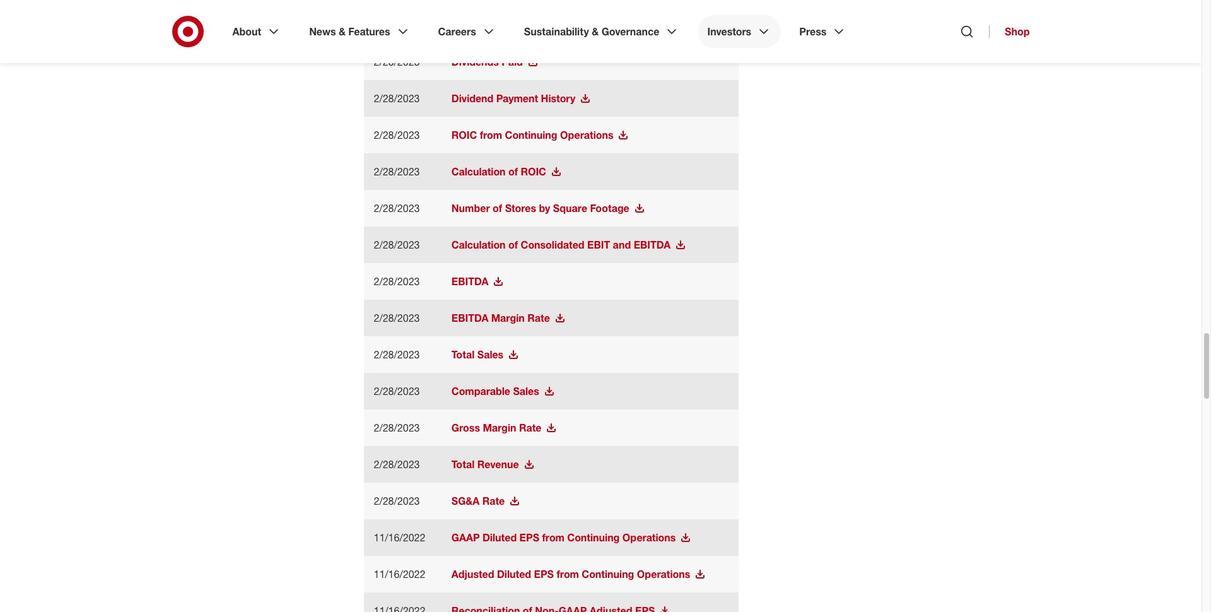 Task type: locate. For each thing, give the bounding box(es) containing it.
consolidated
[[521, 239, 585, 251]]

11/16/2022
[[374, 531, 426, 544], [374, 568, 426, 581]]

calculation of roic
[[452, 165, 547, 178]]

about
[[233, 25, 261, 38]]

roic
[[452, 129, 477, 141], [521, 165, 547, 178]]

from up adjusted diluted eps from continuing operations at the bottom of the page
[[543, 531, 565, 544]]

1 vertical spatial of
[[493, 202, 503, 215]]

continuing for gaap
[[568, 531, 620, 544]]

ebitda link
[[452, 275, 504, 288]]

0 vertical spatial 11/16/2022
[[374, 531, 426, 544]]

operations
[[561, 129, 614, 141], [623, 531, 676, 544], [637, 568, 691, 581]]

1 & from the left
[[339, 25, 346, 38]]

operations for gaap diluted eps from continuing operations
[[623, 531, 676, 544]]

gaap diluted eps from continuing operations
[[452, 531, 676, 544]]

12 2/28/2023 from the top
[[374, 422, 420, 434]]

11/16/2022 for adjusted
[[374, 568, 426, 581]]

2/28/2023 for sg&a rate
[[374, 495, 420, 507]]

margin right gross
[[483, 422, 517, 434]]

operating
[[452, 19, 500, 32]]

0 vertical spatial calculation
[[452, 165, 506, 178]]

0 vertical spatial total
[[452, 348, 475, 361]]

0 horizontal spatial &
[[339, 25, 346, 38]]

& inside news & features link
[[339, 25, 346, 38]]

0 horizontal spatial roic
[[452, 129, 477, 141]]

ebitda up ebitda margin rate
[[452, 275, 489, 288]]

ebitda for ebitda margin rate
[[452, 312, 489, 324]]

ebitda
[[634, 239, 671, 251], [452, 275, 489, 288], [452, 312, 489, 324]]

of for consolidated
[[509, 239, 518, 251]]

total revenue link
[[452, 458, 534, 471]]

paid
[[502, 56, 523, 68]]

of
[[509, 165, 518, 178], [493, 202, 503, 215], [509, 239, 518, 251]]

2 2/28/2023 from the top
[[374, 56, 420, 68]]

1 horizontal spatial &
[[592, 25, 599, 38]]

2 total from the top
[[452, 458, 475, 471]]

2/28/2023
[[374, 19, 420, 32], [374, 56, 420, 68], [374, 92, 420, 105], [374, 129, 420, 141], [374, 165, 420, 178], [374, 202, 420, 215], [374, 239, 420, 251], [374, 275, 420, 288], [374, 312, 420, 324], [374, 348, 420, 361], [374, 385, 420, 398], [374, 422, 420, 434], [374, 458, 420, 471], [374, 495, 420, 507]]

2 vertical spatial operations
[[637, 568, 691, 581]]

of up stores on the left top
[[509, 165, 518, 178]]

8 2/28/2023 from the top
[[374, 275, 420, 288]]

eps
[[520, 531, 540, 544], [534, 568, 554, 581]]

2/28/2023 for dividends paid
[[374, 56, 420, 68]]

0 vertical spatial eps
[[520, 531, 540, 544]]

news & features link
[[301, 15, 420, 48]]

gross
[[452, 422, 480, 434]]

1 vertical spatial total
[[452, 458, 475, 471]]

calculation of consolidated ebit and ebitda
[[452, 239, 671, 251]]

sustainability & governance link
[[516, 15, 689, 48]]

2 vertical spatial ebitda
[[452, 312, 489, 324]]

eps down gaap diluted eps from continuing operations
[[534, 568, 554, 581]]

0 vertical spatial from
[[480, 129, 503, 141]]

calculation of consolidated ebit and ebitda link
[[452, 239, 686, 251]]

2/28/2023 for calculation of consolidated ebit and ebitda
[[374, 239, 420, 251]]

11 2/28/2023 from the top
[[374, 385, 420, 398]]

& right news
[[339, 25, 346, 38]]

from for adjusted
[[557, 568, 579, 581]]

1 2/28/2023 from the top
[[374, 19, 420, 32]]

9 2/28/2023 from the top
[[374, 312, 420, 324]]

sustainability
[[524, 25, 589, 38]]

1 vertical spatial diluted
[[497, 568, 532, 581]]

1 vertical spatial operations
[[623, 531, 676, 544]]

press
[[800, 25, 827, 38]]

eps up adjusted diluted eps from continuing operations at the bottom of the page
[[520, 531, 540, 544]]

1 total from the top
[[452, 348, 475, 361]]

revenue
[[478, 458, 519, 471]]

2 & from the left
[[592, 25, 599, 38]]

calculation
[[452, 165, 506, 178], [452, 239, 506, 251]]

sales up gross margin rate link
[[513, 385, 540, 398]]

diluted right adjusted
[[497, 568, 532, 581]]

14 2/28/2023 from the top
[[374, 495, 420, 507]]

margin right income
[[541, 19, 575, 32]]

from for gaap
[[543, 531, 565, 544]]

0 vertical spatial sales
[[478, 348, 504, 361]]

0 vertical spatial continuing
[[505, 129, 558, 141]]

7 2/28/2023 from the top
[[374, 239, 420, 251]]

2/28/2023 for number of stores by square footage
[[374, 202, 420, 215]]

dividend payment history link
[[452, 92, 591, 105]]

calculation up ebitda 'link'
[[452, 239, 506, 251]]

total left revenue
[[452, 458, 475, 471]]

6 2/28/2023 from the top
[[374, 202, 420, 215]]

margin up total sales link
[[492, 312, 525, 324]]

2/28/2023 for operating income margin rate
[[374, 19, 420, 32]]

operating income margin rate link
[[452, 19, 615, 32]]

ebitda margin rate
[[452, 312, 550, 324]]

eps for gaap
[[520, 531, 540, 544]]

1 11/16/2022 from the top
[[374, 531, 426, 544]]

2 vertical spatial of
[[509, 239, 518, 251]]

payment
[[497, 92, 539, 105]]

3 2/28/2023 from the top
[[374, 92, 420, 105]]

2 11/16/2022 from the top
[[374, 568, 426, 581]]

comparable sales
[[452, 385, 540, 398]]

calculation for calculation of roic
[[452, 165, 506, 178]]

dividends
[[452, 56, 499, 68]]

1 horizontal spatial sales
[[513, 385, 540, 398]]

ebitda right and
[[634, 239, 671, 251]]

& left governance
[[592, 25, 599, 38]]

1 vertical spatial from
[[543, 531, 565, 544]]

13 2/28/2023 from the top
[[374, 458, 420, 471]]

2 vertical spatial margin
[[483, 422, 517, 434]]

continuing down gaap diluted eps from continuing operations link at the bottom of page
[[582, 568, 635, 581]]

governance
[[602, 25, 660, 38]]

1 vertical spatial continuing
[[568, 531, 620, 544]]

about link
[[224, 15, 290, 48]]

adjusted diluted eps from continuing operations
[[452, 568, 691, 581]]

roic down roic from continuing operations
[[521, 165, 547, 178]]

sales for total sales
[[478, 348, 504, 361]]

dividend payment history
[[452, 92, 576, 105]]

4 2/28/2023 from the top
[[374, 129, 420, 141]]

calculation up number
[[452, 165, 506, 178]]

2 vertical spatial continuing
[[582, 568, 635, 581]]

total
[[452, 348, 475, 361], [452, 458, 475, 471]]

1 vertical spatial 11/16/2022
[[374, 568, 426, 581]]

1 vertical spatial margin
[[492, 312, 525, 324]]

0 vertical spatial of
[[509, 165, 518, 178]]

0 vertical spatial margin
[[541, 19, 575, 32]]

roic from continuing operations link
[[452, 129, 629, 141]]

from
[[480, 129, 503, 141], [543, 531, 565, 544], [557, 568, 579, 581]]

investors link
[[699, 15, 781, 48]]

1 calculation from the top
[[452, 165, 506, 178]]

ebitda up the total sales
[[452, 312, 489, 324]]

total for total revenue
[[452, 458, 475, 471]]

total up comparable at the bottom left
[[452, 348, 475, 361]]

calculation for calculation of consolidated ebit and ebitda
[[452, 239, 506, 251]]

continuing
[[505, 129, 558, 141], [568, 531, 620, 544], [582, 568, 635, 581]]

of left stores on the left top
[[493, 202, 503, 215]]

1 vertical spatial eps
[[534, 568, 554, 581]]

5 2/28/2023 from the top
[[374, 165, 420, 178]]

from up calculation of roic
[[480, 129, 503, 141]]

0 horizontal spatial sales
[[478, 348, 504, 361]]

2/28/2023 for dividend payment history
[[374, 92, 420, 105]]

from down gaap diluted eps from continuing operations link at the bottom of page
[[557, 568, 579, 581]]

continuing down the dividend payment history link
[[505, 129, 558, 141]]

0 vertical spatial diluted
[[483, 531, 517, 544]]

shop
[[1006, 25, 1031, 38]]

diluted
[[483, 531, 517, 544], [497, 568, 532, 581]]

sales
[[478, 348, 504, 361], [513, 385, 540, 398]]

& inside 'sustainability & governance' "link"
[[592, 25, 599, 38]]

2 vertical spatial from
[[557, 568, 579, 581]]

2/28/2023 for comparable sales
[[374, 385, 420, 398]]

1 vertical spatial ebitda
[[452, 275, 489, 288]]

1 vertical spatial calculation
[[452, 239, 506, 251]]

diluted for gaap
[[483, 531, 517, 544]]

careers
[[438, 25, 476, 38]]

operations for adjusted diluted eps from continuing operations
[[637, 568, 691, 581]]

1 vertical spatial roic
[[521, 165, 547, 178]]

sales up comparable sales
[[478, 348, 504, 361]]

& for sustainability
[[592, 25, 599, 38]]

2 calculation from the top
[[452, 239, 506, 251]]

margin
[[541, 19, 575, 32], [492, 312, 525, 324], [483, 422, 517, 434]]

gross margin rate
[[452, 422, 542, 434]]

roic down dividend
[[452, 129, 477, 141]]

calculation of roic link
[[452, 165, 562, 178]]

of down stores on the left top
[[509, 239, 518, 251]]

continuing up adjusted diluted eps from continuing operations link
[[568, 531, 620, 544]]

history
[[541, 92, 576, 105]]

margin for gross margin rate
[[483, 422, 517, 434]]

10 2/28/2023 from the top
[[374, 348, 420, 361]]

diluted right gaap
[[483, 531, 517, 544]]

dividends paid link
[[452, 56, 538, 68]]

1 vertical spatial sales
[[513, 385, 540, 398]]

rate
[[577, 19, 600, 32], [528, 312, 550, 324], [519, 422, 542, 434], [483, 495, 505, 507]]

sg&a
[[452, 495, 480, 507]]

&
[[339, 25, 346, 38], [592, 25, 599, 38]]



Task type: vqa. For each thing, say whether or not it's contained in the screenshot.


Task type: describe. For each thing, give the bounding box(es) containing it.
2/28/2023 for gross margin rate
[[374, 422, 420, 434]]

by
[[539, 202, 551, 215]]

2/28/2023 for ebitda margin rate
[[374, 312, 420, 324]]

ebit
[[588, 239, 611, 251]]

2/28/2023 for calculation of roic
[[374, 165, 420, 178]]

& for news
[[339, 25, 346, 38]]

press link
[[791, 15, 856, 48]]

gross margin rate link
[[452, 422, 557, 434]]

comparable sales link
[[452, 385, 555, 398]]

number
[[452, 202, 490, 215]]

sustainability & governance
[[524, 25, 660, 38]]

total sales
[[452, 348, 504, 361]]

continuing for adjusted
[[582, 568, 635, 581]]

eps for adjusted
[[534, 568, 554, 581]]

diluted for adjusted
[[497, 568, 532, 581]]

investors
[[708, 25, 752, 38]]

roic from continuing operations
[[452, 129, 614, 141]]

footage
[[591, 202, 630, 215]]

income
[[503, 19, 538, 32]]

total sales link
[[452, 348, 519, 361]]

news
[[309, 25, 336, 38]]

shop link
[[990, 25, 1031, 38]]

number of stores by square footage link
[[452, 202, 645, 215]]

sg&a rate link
[[452, 495, 520, 507]]

total revenue
[[452, 458, 519, 471]]

sales for comparable sales
[[513, 385, 540, 398]]

ebitda margin rate link
[[452, 312, 565, 324]]

2/28/2023 for total revenue
[[374, 458, 420, 471]]

margin for ebitda margin rate
[[492, 312, 525, 324]]

2/28/2023 for ebitda
[[374, 275, 420, 288]]

total for total sales
[[452, 348, 475, 361]]

adjusted
[[452, 568, 495, 581]]

news & features
[[309, 25, 390, 38]]

0 vertical spatial roic
[[452, 129, 477, 141]]

0 vertical spatial ebitda
[[634, 239, 671, 251]]

gaap
[[452, 531, 480, 544]]

square
[[553, 202, 588, 215]]

0 vertical spatial operations
[[561, 129, 614, 141]]

careers link
[[430, 15, 506, 48]]

gaap diluted eps from continuing operations link
[[452, 531, 691, 544]]

of for stores
[[493, 202, 503, 215]]

dividends paid
[[452, 56, 523, 68]]

adjusted diluted eps from continuing operations link
[[452, 568, 706, 581]]

1 horizontal spatial roic
[[521, 165, 547, 178]]

2/28/2023 for total sales
[[374, 348, 420, 361]]

2/28/2023 for roic from continuing operations
[[374, 129, 420, 141]]

number of stores by square footage
[[452, 202, 630, 215]]

stores
[[505, 202, 537, 215]]

sg&a rate
[[452, 495, 505, 507]]

comparable
[[452, 385, 511, 398]]

operating income margin rate
[[452, 19, 600, 32]]

dividend
[[452, 92, 494, 105]]

ebitda for ebitda 'link'
[[452, 275, 489, 288]]

and
[[613, 239, 631, 251]]

11/16/2022 for gaap
[[374, 531, 426, 544]]

features
[[349, 25, 390, 38]]

of for roic
[[509, 165, 518, 178]]



